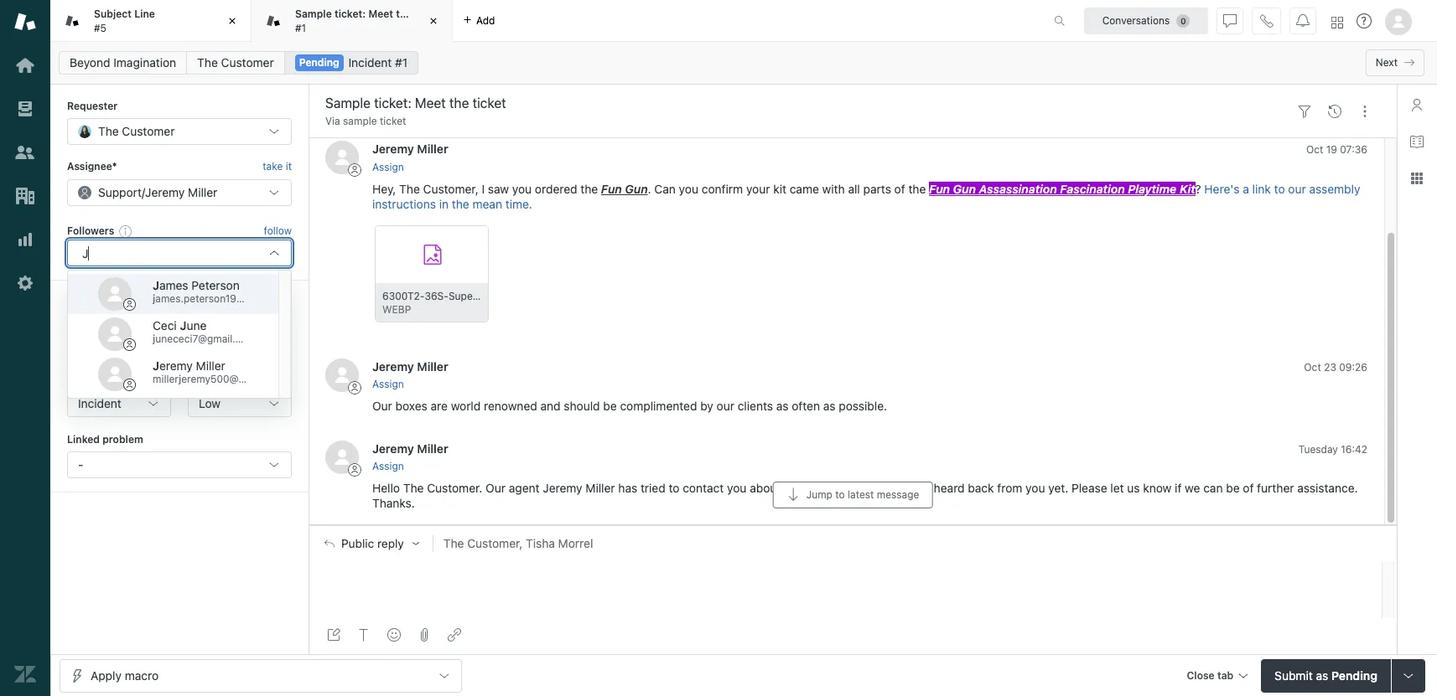 Task type: vqa. For each thing, say whether or not it's contained in the screenshot.
Assign associated with Hello
yes



Task type: locate. For each thing, give the bounding box(es) containing it.
assign button up boxes
[[372, 377, 404, 393]]

sample ticket: meet the ticket #1
[[295, 8, 443, 34]]

be right can
[[1226, 482, 1240, 496]]

0 vertical spatial customer,
[[423, 182, 479, 196]]

assign
[[372, 161, 404, 173], [372, 378, 404, 391], [372, 461, 404, 473]]

followers element
[[67, 240, 292, 267]]

avatar image for our boxes are world renowned and should be complimented by our clients as often as possible.
[[325, 359, 359, 392]]

1 horizontal spatial ticket
[[415, 8, 443, 20]]

1 vertical spatial of
[[1243, 482, 1254, 496]]

insert emojis image
[[387, 629, 401, 642]]

assign for our
[[372, 378, 404, 391]]

2 vertical spatial assign button
[[372, 460, 404, 475]]

0 horizontal spatial customer
[[122, 124, 175, 139]]

imagination
[[113, 55, 176, 70]]

1 vertical spatial avatar image
[[325, 359, 359, 392]]

0 vertical spatial j
[[153, 293, 155, 305]]

1 horizontal spatial of
[[1243, 482, 1254, 496]]

reply
[[377, 537, 404, 551]]

2 vertical spatial jeremy miller link
[[372, 442, 448, 456]]

take it
[[263, 161, 292, 173]]

all
[[848, 182, 860, 196]]

fun left "." at left top
[[601, 182, 622, 196]]

we right but
[[873, 482, 888, 496]]

jeremy miller link for the
[[372, 442, 448, 456]]

0 horizontal spatial of
[[895, 182, 906, 196]]

draft mode image
[[327, 629, 341, 642]]

j inside j ames peterson j ames.peterson1902@gmail.com
[[153, 278, 159, 293]]

complimented
[[620, 399, 697, 413]]

morrel
[[558, 537, 593, 551]]

assign up hello
[[372, 461, 404, 473]]

1 vertical spatial j
[[180, 319, 187, 333]]

Oct 19 07:36 text field
[[1307, 144, 1368, 156]]

#1
[[295, 21, 306, 34], [395, 55, 408, 70]]

2 assign button from the top
[[372, 377, 404, 393]]

as right 'often'
[[823, 399, 836, 413]]

0 vertical spatial user is an agent image
[[123, 298, 136, 311]]

j left ames
[[153, 293, 155, 305]]

incident inside secondary element
[[348, 55, 392, 70]]

we right if
[[1185, 482, 1201, 496]]

heard
[[934, 482, 965, 496]]

j down ceci
[[153, 359, 159, 373]]

assign up boxes
[[372, 378, 404, 391]]

customer down close image
[[221, 55, 274, 70]]

0 vertical spatial be
[[603, 399, 617, 413]]

1 horizontal spatial our
[[1289, 182, 1306, 196]]

1 horizontal spatial #1
[[395, 55, 408, 70]]

0 horizontal spatial #1
[[295, 21, 306, 34]]

the up thanks.
[[403, 482, 424, 496]]

0 vertical spatial pending
[[299, 56, 339, 69]]

our left the agent
[[486, 482, 506, 496]]

further
[[1257, 482, 1295, 496]]

jeremy miller link up hey, in the top left of the page
[[372, 142, 448, 156]]

the right imagination
[[197, 55, 218, 70]]

user is an agent image
[[123, 298, 136, 311], [123, 339, 136, 351], [123, 379, 136, 391]]

3 assign from the top
[[372, 461, 404, 473]]

0 horizontal spatial to
[[669, 482, 680, 496]]

boxes
[[396, 399, 428, 413]]

j for ames
[[153, 278, 159, 293]]

j down followers field
[[153, 278, 159, 293]]

option
[[68, 274, 307, 314], [68, 314, 278, 355], [68, 355, 287, 395]]

fun right parts
[[929, 182, 950, 196]]

in
[[439, 197, 449, 211]]

2 avatar image from the top
[[325, 359, 359, 392]]

j left the priority
[[179, 373, 181, 386]]

#1 down sample
[[295, 21, 306, 34]]

2 vertical spatial avatar image
[[325, 441, 359, 475]]

#1 inside sample ticket: meet the ticket #1
[[295, 21, 306, 34]]

Subject field
[[322, 93, 1287, 113]]

1 horizontal spatial our
[[486, 482, 506, 496]]

the
[[197, 55, 218, 70], [98, 124, 119, 139], [399, 182, 420, 196], [403, 482, 424, 496], [443, 537, 464, 551]]

about
[[750, 482, 781, 496]]

1 vertical spatial user is an agent image
[[123, 339, 136, 351]]

2 gun from the left
[[953, 182, 976, 196]]

the right ordered at the top of page
[[581, 182, 598, 196]]

0 vertical spatial the customer
[[197, 55, 274, 70]]

1 vertical spatial customer
[[122, 124, 175, 139]]

2 assign from the top
[[372, 378, 404, 391]]

renowned
[[484, 399, 537, 413]]

j right ceci
[[180, 319, 187, 333]]

you left yet.
[[1026, 482, 1045, 496]]

jeremy miller assign up hello
[[372, 442, 448, 473]]

gun left can
[[625, 182, 648, 196]]

1 horizontal spatial to
[[836, 489, 845, 501]]

0 horizontal spatial pending
[[299, 56, 339, 69]]

1 tab from the left
[[50, 0, 252, 42]]

tab containing sample ticket: meet the ticket
[[252, 0, 453, 42]]

1 avatar image from the top
[[325, 141, 359, 175]]

incident
[[348, 55, 392, 70], [78, 397, 121, 411]]

0 horizontal spatial the customer
[[98, 124, 175, 139]]

option up "low"
[[68, 355, 287, 395]]

jeremy right 'support'
[[145, 185, 185, 199]]

user is an agent image left miller
[[123, 379, 136, 391]]

1 horizontal spatial pending
[[1332, 669, 1378, 683]]

public reply button
[[309, 527, 433, 562]]

conversations
[[1103, 14, 1170, 26]]

public
[[341, 537, 374, 551]]

jeremy miller assign for the
[[372, 442, 448, 473]]

as
[[776, 399, 789, 413], [823, 399, 836, 413], [1316, 669, 1329, 683]]

apply macro
[[91, 669, 159, 683]]

by
[[701, 399, 714, 413]]

follow
[[264, 225, 292, 237]]

3 jeremy miller assign from the top
[[372, 442, 448, 473]]

assistance.
[[1298, 482, 1358, 496]]

user is an agent image up ceci june image
[[123, 298, 136, 311]]

1 gun from the left
[[625, 182, 648, 196]]

linked problem element
[[67, 452, 292, 479]]

close image
[[425, 13, 442, 29]]

as left 'often'
[[776, 399, 789, 413]]

0 vertical spatial customer
[[221, 55, 274, 70]]

1 horizontal spatial we
[[1185, 482, 1201, 496]]

1 vertical spatial our
[[717, 399, 735, 413]]

miller inside hello the customer. our agent jeremy miller has tried to contact you about this request but we haven't heard back from you yet. please let us know if we can be of further assistance. thanks.
[[586, 482, 615, 496]]

assign up hey, in the top left of the page
[[372, 161, 404, 173]]

apply
[[91, 669, 122, 683]]

2 horizontal spatial to
[[1274, 182, 1285, 196]]

the inside hello the customer. our agent jeremy miller has tried to contact you about this request but we haven't heard back from you yet. please let us know if we can be of further assistance. thanks.
[[403, 482, 424, 496]]

2 tab from the left
[[252, 0, 453, 42]]

the right in
[[452, 197, 469, 211]]

assign button up hello
[[372, 460, 404, 475]]

2 vertical spatial j
[[153, 359, 159, 373]]

2 vertical spatial jeremy miller assign
[[372, 442, 448, 473]]

events image
[[1328, 105, 1342, 118]]

pending left displays possible ticket submission types image
[[1332, 669, 1378, 683]]

back
[[968, 482, 994, 496]]

incident for incident #1
[[348, 55, 392, 70]]

0 vertical spatial jeremy miller link
[[372, 142, 448, 156]]

you
[[512, 182, 532, 196], [679, 182, 699, 196], [727, 482, 747, 496], [1026, 482, 1045, 496]]

our right by
[[717, 399, 735, 413]]

jeremy miller assign up hey, in the top left of the page
[[372, 142, 448, 173]]

be inside hello the customer. our agent jeremy miller has tried to contact you about this request but we haven't heard back from you yet. please let us know if we can be of further assistance. thanks.
[[1226, 482, 1240, 496]]

eremy
[[159, 359, 193, 373]]

beyond imagination link
[[59, 51, 187, 75]]

often
[[792, 399, 820, 413]]

mean
[[473, 197, 502, 211]]

2 user is an agent image from the top
[[123, 339, 136, 351]]

2 jeremy miller assign from the top
[[372, 360, 448, 391]]

miller up 'are'
[[417, 360, 448, 374]]

miller down unececi7@gmail.com
[[196, 359, 225, 373]]

1 vertical spatial oct
[[1304, 361, 1322, 374]]

customer inside secondary element
[[221, 55, 274, 70]]

as right submit
[[1316, 669, 1329, 683]]

1 vertical spatial jeremy miller link
[[372, 360, 448, 374]]

#1 down sample ticket: meet the ticket #1
[[395, 55, 408, 70]]

2 vertical spatial j
[[179, 373, 181, 386]]

23
[[1324, 361, 1337, 374]]

0 horizontal spatial incident
[[78, 397, 121, 411]]

0 vertical spatial our
[[1289, 182, 1306, 196]]

0 vertical spatial ticket
[[415, 8, 443, 20]]

0 vertical spatial avatar image
[[325, 141, 359, 175]]

our left boxes
[[372, 399, 392, 413]]

the right meet
[[396, 8, 412, 20]]

option up the eremy on the left of page
[[68, 314, 278, 355]]

pending down sample
[[299, 56, 339, 69]]

ceci j une j unececi7@gmail.com
[[153, 319, 256, 345]]

jeremy miller assign for boxes
[[372, 360, 448, 391]]

customer, up in
[[423, 182, 479, 196]]

ames.peterson1902@gmail.com
[[155, 293, 307, 305]]

1 jeremy miller link from the top
[[372, 142, 448, 156]]

oct for oct 19 07:36
[[1307, 144, 1324, 156]]

customer, left tisha
[[467, 537, 523, 551]]

our boxes are world renowned and should be complimented by our clients as often as possible.
[[372, 399, 887, 413]]

1 horizontal spatial the customer
[[197, 55, 274, 70]]

jeremy miller assign
[[372, 142, 448, 173], [372, 360, 448, 391], [372, 442, 448, 473]]

0 vertical spatial oct
[[1307, 144, 1324, 156]]

jeremy miller assign up boxes
[[372, 360, 448, 391]]

of left further
[[1243, 482, 1254, 496]]

1 vertical spatial our
[[486, 482, 506, 496]]

1 vertical spatial #1
[[395, 55, 408, 70]]

2 fun from the left
[[929, 182, 950, 196]]

incident inside popup button
[[78, 397, 121, 411]]

jeremy right the agent
[[543, 482, 583, 496]]

hey, the customer, i saw you ordered the fun gun . can you confirm your kit came with all parts of the fun gun assassination fascination playtime kit ?
[[372, 182, 1205, 196]]

option containing ceci
[[68, 314, 278, 355]]

oct left the "23"
[[1304, 361, 1322, 374]]

beyond
[[70, 55, 110, 70]]

jeremy down via sample ticket
[[372, 142, 414, 156]]

3 avatar image from the top
[[325, 441, 359, 475]]

macro
[[125, 669, 159, 683]]

tried
[[641, 482, 666, 496]]

incident for incident
[[78, 397, 121, 411]]

customer,
[[423, 182, 479, 196], [467, 537, 523, 551]]

j inside j eremy miller miller j eremy500@gmail.com
[[153, 359, 159, 373]]

1 vertical spatial be
[[1226, 482, 1240, 496]]

1 horizontal spatial as
[[823, 399, 836, 413]]

1 vertical spatial assign button
[[372, 377, 404, 393]]

our
[[1289, 182, 1306, 196], [717, 399, 735, 413]]

reporting image
[[14, 229, 36, 251]]

0 vertical spatial assign button
[[372, 160, 404, 175]]

19
[[1327, 144, 1338, 156]]

format text image
[[357, 629, 371, 642]]

0 vertical spatial jeremy miller assign
[[372, 142, 448, 173]]

the
[[396, 8, 412, 20], [581, 182, 598, 196], [909, 182, 926, 196], [452, 197, 469, 211]]

ticket right meet
[[415, 8, 443, 20]]

2 horizontal spatial as
[[1316, 669, 1329, 683]]

a
[[1243, 182, 1250, 196]]

close tab button
[[1180, 660, 1255, 696]]

2 vertical spatial assign
[[372, 461, 404, 473]]

1 horizontal spatial fun
[[929, 182, 950, 196]]

if
[[1175, 482, 1182, 496]]

are
[[431, 399, 448, 413]]

oct left the '19'
[[1307, 144, 1324, 156]]

oct
[[1307, 144, 1324, 156], [1304, 361, 1322, 374]]

our inside hello the customer. our agent jeremy miller has tried to contact you about this request but we haven't heard back from you yet. please let us know if we can be of further assistance. thanks.
[[486, 482, 506, 496]]

0 vertical spatial incident
[[348, 55, 392, 70]]

1 user is an agent image from the top
[[123, 298, 136, 311]]

can
[[1204, 482, 1223, 496]]

assign button for our
[[372, 377, 404, 393]]

thanks.
[[372, 497, 415, 511]]

close
[[1187, 670, 1215, 682]]

tab up "incident #1"
[[252, 0, 453, 42]]

the customer down requester at the left of the page
[[98, 124, 175, 139]]

oct for oct 23 09:26
[[1304, 361, 1322, 374]]

0 horizontal spatial fun
[[601, 182, 622, 196]]

1 vertical spatial jeremy miller assign
[[372, 360, 448, 391]]

the customer down close image
[[197, 55, 274, 70]]

our right link
[[1289, 182, 1306, 196]]

the customer
[[197, 55, 274, 70], [98, 124, 175, 139]]

to right link
[[1274, 182, 1285, 196]]

should
[[564, 399, 600, 413]]

customers image
[[14, 142, 36, 164]]

0 horizontal spatial gun
[[625, 182, 648, 196]]

assign button for hello
[[372, 460, 404, 475]]

1 we from the left
[[873, 482, 888, 496]]

0 vertical spatial assign
[[372, 161, 404, 173]]

jeremy miller link down boxes
[[372, 442, 448, 456]]

miller inside j eremy miller miller j eremy500@gmail.com
[[196, 359, 225, 373]]

user is an agent image up jeremy miller icon
[[123, 339, 136, 351]]

public reply
[[341, 537, 404, 551]]

1 vertical spatial the customer
[[98, 124, 175, 139]]

assignee* element
[[67, 179, 292, 206]]

pending inside secondary element
[[299, 56, 339, 69]]

notifications image
[[1297, 14, 1310, 27]]

2 option from the top
[[68, 314, 278, 355]]

confirm
[[702, 182, 743, 196]]

0 horizontal spatial our
[[717, 399, 735, 413]]

j for j
[[153, 293, 155, 305]]

j inside ceci j une j unececi7@gmail.com
[[153, 333, 155, 345]]

jeremy up boxes
[[372, 360, 414, 374]]

assign button up hey, in the top left of the page
[[372, 160, 404, 175]]

incident down type
[[78, 397, 121, 411]]

2 we from the left
[[1185, 482, 1201, 496]]

3 assign button from the top
[[372, 460, 404, 475]]

0 horizontal spatial be
[[603, 399, 617, 413]]

be right should
[[603, 399, 617, 413]]

here's
[[1205, 182, 1240, 196]]

option up une
[[68, 274, 307, 314]]

can
[[655, 182, 676, 196]]

0 vertical spatial our
[[372, 399, 392, 413]]

ames
[[159, 278, 188, 293]]

j inside j ames peterson j ames.peterson1902@gmail.com
[[153, 293, 155, 305]]

to right tried
[[669, 482, 680, 496]]

0 vertical spatial j
[[153, 278, 159, 293]]

tisha
[[526, 537, 555, 551]]

1 jeremy miller assign from the top
[[372, 142, 448, 173]]

0 horizontal spatial we
[[873, 482, 888, 496]]

jeremy miller link for boxes
[[372, 360, 448, 374]]

problem
[[102, 434, 143, 446]]

0 vertical spatial #1
[[295, 21, 306, 34]]

1 horizontal spatial customer
[[221, 55, 274, 70]]

3 option from the top
[[68, 355, 287, 395]]

j right ceci june image
[[153, 333, 155, 345]]

tab
[[50, 0, 252, 42], [252, 0, 453, 42]]

ticket
[[415, 8, 443, 20], [380, 115, 406, 127]]

2 jeremy miller link from the top
[[372, 360, 448, 374]]

1 horizontal spatial gun
[[953, 182, 976, 196]]

jeremy miller link up boxes
[[372, 360, 448, 374]]

1 vertical spatial pending
[[1332, 669, 1378, 683]]

1 vertical spatial assign
[[372, 378, 404, 391]]

clients
[[738, 399, 773, 413]]

your
[[746, 182, 770, 196]]

3 jeremy miller link from the top
[[372, 442, 448, 456]]

1 vertical spatial customer,
[[467, 537, 523, 551]]

jeremy up hello
[[372, 442, 414, 456]]

the inside here's a link to our assembly instructions in the mean time.
[[452, 197, 469, 211]]

the down requester at the left of the page
[[98, 124, 119, 139]]

add button
[[453, 0, 505, 41]]

avatar image
[[325, 141, 359, 175], [325, 359, 359, 392], [325, 441, 359, 475]]

miller right /
[[188, 185, 218, 199]]

gun left assassination
[[953, 182, 976, 196]]

1 vertical spatial incident
[[78, 397, 121, 411]]

of right parts
[[895, 182, 906, 196]]

webp link
[[375, 225, 490, 323]]

2 vertical spatial user is an agent image
[[123, 379, 136, 391]]

latest
[[848, 489, 874, 501]]

avatar image for hello the customer. our agent jeremy miller has tried to contact you about this request but we haven't heard back from you yet. please let us know if we can be of further assistance. thanks.
[[325, 441, 359, 475]]

low button
[[188, 391, 292, 418]]

the down the customer.
[[443, 537, 464, 551]]

incident down sample ticket: meet the ticket #1
[[348, 55, 392, 70]]

07:36
[[1340, 144, 1368, 156]]

3 user is an agent image from the top
[[123, 379, 136, 391]]

0 vertical spatial of
[[895, 182, 906, 196]]

get help image
[[1357, 13, 1372, 29]]

gun
[[625, 182, 648, 196], [953, 182, 976, 196]]

customer up /
[[122, 124, 175, 139]]

of
[[895, 182, 906, 196], [1243, 482, 1254, 496]]

admin image
[[14, 273, 36, 294]]

add link (cmd k) image
[[448, 629, 461, 642]]

to right jump
[[836, 489, 845, 501]]

the customer inside requester element
[[98, 124, 175, 139]]

1 vertical spatial j
[[153, 333, 155, 345]]

close tab
[[1187, 670, 1234, 682]]

you left about
[[727, 482, 747, 496]]

1 horizontal spatial incident
[[348, 55, 392, 70]]

miller left has
[[586, 482, 615, 496]]

zendesk products image
[[1332, 16, 1344, 28]]

jump
[[807, 489, 833, 501]]

1 option from the top
[[68, 274, 307, 314]]

the inside secondary element
[[197, 55, 218, 70]]

assign for hello
[[372, 461, 404, 473]]

playtime
[[1128, 182, 1177, 196]]

customer inside requester element
[[122, 124, 175, 139]]

0 horizontal spatial ticket
[[380, 115, 406, 127]]

tab up imagination
[[50, 0, 252, 42]]

ticket right the sample
[[380, 115, 406, 127]]

1 horizontal spatial be
[[1226, 482, 1240, 496]]



Task type: describe. For each thing, give the bounding box(es) containing it.
miller down 'are'
[[417, 442, 448, 456]]

oct 23 09:26
[[1304, 361, 1368, 374]]

add attachment image
[[418, 629, 431, 642]]

to inside "jump to latest message" button
[[836, 489, 845, 501]]

Followers field
[[80, 245, 256, 262]]

?
[[1196, 182, 1202, 196]]

parts
[[864, 182, 891, 196]]

views image
[[14, 98, 36, 120]]

hello the customer. our agent jeremy miller has tried to contact you about this request but we haven't heard back from you yet. please let us know if we can be of further assistance. thanks.
[[372, 482, 1358, 511]]

jump to latest message button
[[773, 482, 933, 509]]

here's a link to our assembly instructions in the mean time.
[[372, 182, 1361, 211]]

followers
[[67, 225, 114, 237]]

get started image
[[14, 55, 36, 76]]

user is an agent image for ames peterson
[[123, 298, 136, 311]]

#1 inside secondary element
[[395, 55, 408, 70]]

haven't
[[891, 482, 931, 496]]

tuesday 16:42
[[1299, 444, 1368, 456]]

the inside sample ticket: meet the ticket #1
[[396, 8, 412, 20]]

ordered
[[535, 182, 578, 196]]

our inside here's a link to our assembly instructions in the mean time.
[[1289, 182, 1306, 196]]

jeremy for boxes's the jeremy miller link
[[372, 360, 414, 374]]

the right parts
[[909, 182, 926, 196]]

user is an agent image for j
[[123, 339, 136, 351]]

16:42
[[1341, 444, 1368, 456]]

jeremy for the jeremy miller link for the
[[372, 442, 414, 456]]

message
[[877, 489, 919, 501]]

customer context image
[[1411, 98, 1424, 112]]

zendesk image
[[14, 664, 36, 686]]

i
[[482, 182, 485, 196]]

world
[[451, 399, 481, 413]]

une
[[187, 319, 207, 333]]

knowledge image
[[1411, 135, 1424, 148]]

to inside here's a link to our assembly instructions in the mean time.
[[1274, 182, 1285, 196]]

you right can
[[679, 182, 699, 196]]

jump to latest message
[[807, 489, 919, 501]]

assembly
[[1310, 182, 1361, 196]]

submit
[[1275, 669, 1313, 683]]

jeremy for 1st the jeremy miller link
[[372, 142, 414, 156]]

know
[[1143, 482, 1172, 496]]

displays possible ticket submission types image
[[1402, 670, 1416, 683]]

the customer, tisha morrel button
[[433, 536, 1397, 553]]

jeremy miller image
[[98, 358, 132, 391]]

take
[[263, 161, 283, 173]]

with
[[822, 182, 845, 196]]

the inside button
[[443, 537, 464, 551]]

Oct 23 09:26 text field
[[1304, 361, 1368, 374]]

us
[[1128, 482, 1140, 496]]

kit
[[773, 182, 787, 196]]

came
[[790, 182, 819, 196]]

eremy500@gmail.com
[[181, 373, 287, 386]]

ceci june image
[[98, 318, 132, 351]]

type
[[67, 372, 91, 385]]

main element
[[0, 0, 50, 697]]

conversationlabel log
[[309, 128, 1397, 526]]

0 horizontal spatial our
[[372, 399, 392, 413]]

0 horizontal spatial as
[[776, 399, 789, 413]]

apps image
[[1411, 172, 1424, 185]]

jeremy inside assignee* element
[[145, 185, 185, 199]]

ticket actions image
[[1359, 105, 1372, 118]]

link
[[1253, 182, 1271, 196]]

assassination
[[979, 182, 1057, 196]]

let
[[1111, 482, 1124, 496]]

tags
[[67, 296, 90, 309]]

agent
[[509, 482, 540, 496]]

support
[[98, 185, 142, 199]]

Tuesday 16:42 text field
[[1299, 444, 1368, 456]]

customer, inside conversationlabel log
[[423, 182, 479, 196]]

submit as pending
[[1275, 669, 1378, 683]]

has
[[618, 482, 638, 496]]

organizations image
[[14, 185, 36, 207]]

j for eremy
[[153, 359, 159, 373]]

j inside ceci j une j unececi7@gmail.com
[[180, 319, 187, 333]]

1 assign button from the top
[[372, 160, 404, 175]]

kit
[[1180, 182, 1196, 196]]

zendesk support image
[[14, 11, 36, 33]]

to inside hello the customer. our agent jeremy miller has tried to contact you about this request but we haven't heard back from you yet. please let us know if we can be of further assistance. thanks.
[[669, 482, 680, 496]]

meet
[[369, 8, 393, 20]]

miller up in
[[417, 142, 448, 156]]

instructions
[[372, 197, 436, 211]]

1 vertical spatial ticket
[[380, 115, 406, 127]]

incident #1
[[348, 55, 408, 70]]

filter image
[[1298, 105, 1312, 118]]

unececi7@gmail.com
[[155, 333, 256, 345]]

possible.
[[839, 399, 887, 413]]

secondary element
[[50, 46, 1438, 80]]

info on adding followers image
[[119, 225, 133, 238]]

james peterson image
[[98, 277, 132, 311]]

subject
[[94, 8, 132, 20]]

fascination
[[1060, 182, 1125, 196]]

of inside hello the customer. our agent jeremy miller has tried to contact you about this request but we haven't heard back from you yet. please let us know if we can be of further assistance. thanks.
[[1243, 482, 1254, 496]]

ticket inside sample ticket: meet the ticket #1
[[415, 8, 443, 20]]

peterson
[[192, 278, 240, 293]]

priority
[[188, 372, 224, 385]]

the inside requester element
[[98, 124, 119, 139]]

close image
[[224, 13, 241, 29]]

the customer inside the customer link
[[197, 55, 274, 70]]

tuesday
[[1299, 444, 1338, 456]]

customer, inside button
[[467, 537, 523, 551]]

request
[[807, 482, 848, 496]]

you up time. in the top of the page
[[512, 182, 532, 196]]

requester element
[[67, 119, 292, 145]]

next
[[1376, 56, 1398, 69]]

the customer, tisha morrel
[[443, 537, 593, 551]]

jeremy inside hello the customer. our agent jeremy miller has tried to contact you about this request but we haven't heard back from you yet. please let us know if we can be of further assistance. thanks.
[[543, 482, 583, 496]]

tab
[[1218, 670, 1234, 682]]

hide composer image
[[846, 519, 860, 532]]

-
[[78, 458, 83, 472]]

ticket:
[[335, 8, 366, 20]]

line
[[134, 8, 155, 20]]

customer.
[[427, 482, 483, 496]]

j for ceci
[[153, 333, 155, 345]]

1 fun from the left
[[601, 182, 622, 196]]

the up instructions
[[399, 182, 420, 196]]

sample
[[295, 8, 332, 20]]

please
[[1072, 482, 1108, 496]]

this
[[784, 482, 804, 496]]

linked
[[67, 434, 100, 446]]

take it button
[[263, 159, 292, 176]]

beyond imagination
[[70, 55, 176, 70]]

#5
[[94, 21, 107, 34]]

.
[[648, 182, 651, 196]]

1 assign from the top
[[372, 161, 404, 173]]

via
[[325, 115, 340, 127]]

hey,
[[372, 182, 396, 196]]

user is an agent image for eremy miller
[[123, 379, 136, 391]]

tabs tab list
[[50, 0, 1037, 42]]

here's a link to our assembly instructions in the mean time. link
[[372, 182, 1361, 211]]

miller inside assignee* element
[[188, 185, 218, 199]]

incident button
[[67, 391, 171, 418]]

miller
[[153, 373, 179, 386]]

j inside j eremy miller miller j eremy500@gmail.com
[[179, 373, 181, 386]]

button displays agent's chat status as invisible. image
[[1224, 14, 1237, 27]]

low
[[199, 397, 221, 411]]

the customer link
[[186, 51, 285, 75]]

tab containing subject line
[[50, 0, 252, 42]]

j ames peterson j ames.peterson1902@gmail.com
[[153, 278, 307, 305]]

follow button
[[264, 224, 292, 239]]



